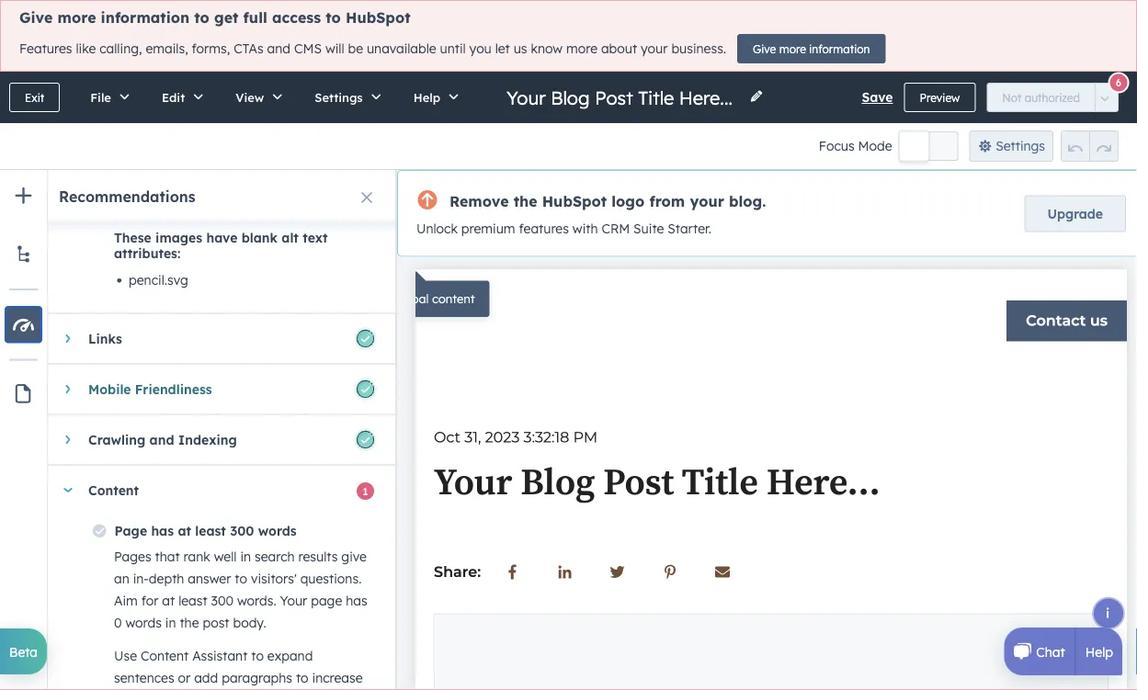 Task type: describe. For each thing, give the bounding box(es) containing it.
unavailable
[[367, 41, 436, 57]]

0 horizontal spatial in
[[165, 615, 176, 631]]

these
[[114, 229, 152, 246]]

in-
[[133, 571, 149, 587]]

save button
[[862, 86, 893, 109]]

recommendations
[[59, 188, 196, 206]]

preview
[[920, 91, 960, 104]]

1 horizontal spatial more
[[566, 41, 598, 57]]

0 vertical spatial and
[[267, 41, 291, 57]]

forms,
[[192, 41, 230, 57]]

give more information to get full access to hubspot
[[19, 8, 411, 27]]

give for give more information to get full access to hubspot
[[19, 8, 53, 27]]

content inside use content assistant to expand sentences or add paragraphs to increas
[[141, 648, 189, 664]]

not
[[1003, 91, 1022, 104]]

features
[[19, 41, 72, 57]]

or
[[178, 670, 191, 686]]

the inside the pages that rank well in search results give an in-depth answer to visitors' questions. aim for at least 300 words. your page has 0 words in the post body.
[[180, 615, 199, 631]]

content button
[[48, 466, 377, 515]]

1 horizontal spatial in
[[240, 549, 251, 565]]

1 horizontal spatial settings button
[[970, 131, 1054, 162]]

edit button
[[142, 72, 216, 123]]

to up will
[[326, 8, 341, 27]]

an
[[114, 571, 129, 587]]

help inside button
[[413, 90, 441, 105]]

emails,
[[146, 41, 188, 57]]

1 vertical spatial settings
[[996, 138, 1046, 154]]

give more information
[[753, 42, 870, 56]]

to down the expand
[[296, 670, 309, 686]]

blog.
[[729, 192, 766, 210]]

0 vertical spatial 300
[[230, 523, 254, 539]]

0 horizontal spatial your
[[641, 41, 668, 57]]

edit
[[162, 90, 185, 105]]

more for give more information to get full access to hubspot
[[58, 8, 96, 27]]

business.
[[672, 41, 727, 57]]

1 vertical spatial hubspot
[[542, 192, 607, 210]]

mode
[[858, 138, 893, 154]]

unlock premium features with crm suite starter.
[[417, 221, 712, 237]]

access
[[272, 8, 321, 27]]

page has at least 300 words
[[114, 523, 297, 539]]

save
[[862, 89, 893, 105]]

file button
[[71, 72, 142, 123]]

like
[[76, 41, 96, 57]]

content inside dropdown button
[[88, 483, 139, 499]]

ctas
[[234, 41, 264, 57]]

caret image for links
[[66, 333, 70, 344]]

0 horizontal spatial hubspot
[[346, 8, 411, 27]]

images
[[155, 229, 202, 246]]

file
[[90, 90, 111, 105]]

remove the hubspot logo from your blog.
[[450, 192, 766, 210]]

not authorized button
[[987, 83, 1096, 112]]

post
[[203, 615, 229, 631]]

questions.
[[300, 571, 362, 587]]

use content assistant to expand sentences or add paragraphs to increas
[[114, 648, 363, 691]]

focus mode
[[819, 138, 893, 154]]

close image
[[361, 192, 372, 203]]

let
[[495, 41, 510, 57]]

rank
[[184, 549, 210, 565]]

to inside the pages that rank well in search results give an in-depth answer to visitors' questions. aim for at least 300 words. your page has 0 words in the post body.
[[235, 571, 247, 587]]

aim
[[114, 593, 138, 609]]

pencil.svg
[[129, 272, 188, 288]]

words.
[[237, 593, 276, 609]]

exit
[[25, 91, 44, 104]]

full
[[243, 8, 267, 27]]

answer
[[188, 571, 231, 587]]

paragraphs
[[222, 670, 292, 686]]

unlock
[[417, 221, 458, 237]]

pages that rank well in search results give an in-depth answer to visitors' questions. aim for at least 300 words. your page has 0 words in the post body.
[[114, 549, 367, 631]]

will
[[325, 41, 344, 57]]

1 horizontal spatial the
[[514, 192, 538, 210]]

to left get
[[194, 8, 210, 27]]

chat
[[1037, 644, 1066, 660]]

from
[[650, 192, 685, 210]]

suite
[[634, 221, 664, 237]]

mobile
[[88, 381, 131, 397]]

get
[[214, 8, 239, 27]]

expand
[[267, 648, 313, 664]]

attributes:
[[114, 246, 181, 262]]

until
[[440, 41, 466, 57]]

focus
[[819, 138, 855, 154]]

give
[[341, 549, 367, 565]]

upgrade
[[1048, 205, 1103, 221]]

crawling
[[88, 432, 146, 448]]

give for give more information
[[753, 42, 776, 56]]

crawling and indexing button
[[48, 415, 377, 465]]



Task type: locate. For each thing, give the bounding box(es) containing it.
1 vertical spatial 300
[[211, 593, 234, 609]]

1 vertical spatial settings button
[[970, 131, 1054, 162]]

view button
[[216, 72, 295, 123]]

caret image inside content dropdown button
[[63, 488, 74, 493]]

300
[[230, 523, 254, 539], [211, 593, 234, 609]]

0 horizontal spatial give
[[19, 8, 53, 27]]

the left post on the left
[[180, 615, 199, 631]]

assistant
[[192, 648, 248, 664]]

settings button down not
[[970, 131, 1054, 162]]

least inside the pages that rank well in search results give an in-depth answer to visitors' questions. aim for at least 300 words. your page has 0 words in the post body.
[[179, 593, 207, 609]]

more
[[58, 8, 96, 27], [566, 41, 598, 57], [780, 42, 806, 56]]

1 horizontal spatial at
[[178, 523, 191, 539]]

give up features
[[19, 8, 53, 27]]

hubspot up unlock premium features with crm suite starter.
[[542, 192, 607, 210]]

links button
[[48, 314, 377, 364]]

and right crawling
[[150, 432, 174, 448]]

your
[[641, 41, 668, 57], [690, 192, 725, 210]]

0 horizontal spatial settings button
[[295, 72, 394, 123]]

1 vertical spatial at
[[162, 593, 175, 609]]

give right "business."
[[753, 42, 776, 56]]

0 vertical spatial help
[[413, 90, 441, 105]]

0 horizontal spatial words
[[126, 615, 162, 631]]

at up rank
[[178, 523, 191, 539]]

well
[[214, 549, 237, 565]]

0 horizontal spatial content
[[88, 483, 139, 499]]

1 vertical spatial the
[[180, 615, 199, 631]]

search
[[255, 549, 295, 565]]

focus mode element
[[900, 131, 959, 161]]

caret image for mobile friendliness
[[66, 384, 70, 395]]

information up save
[[809, 42, 870, 56]]

1 horizontal spatial information
[[809, 42, 870, 56]]

and left cms
[[267, 41, 291, 57]]

premium
[[461, 221, 516, 237]]

1 vertical spatial and
[[150, 432, 174, 448]]

features
[[519, 221, 569, 237]]

information for give more information
[[809, 42, 870, 56]]

0 horizontal spatial settings
[[315, 90, 363, 105]]

hubspot up features like calling, emails, forms, ctas and cms will be unavailable until you let us know more about your business.
[[346, 8, 411, 27]]

visitors'
[[251, 571, 297, 587]]

1 vertical spatial in
[[165, 615, 176, 631]]

6
[[1116, 76, 1122, 89]]

0 horizontal spatial at
[[162, 593, 175, 609]]

300 up post on the left
[[211, 593, 234, 609]]

beta
[[9, 644, 38, 660]]

at right for
[[162, 593, 175, 609]]

give
[[19, 8, 53, 27], [753, 42, 776, 56]]

0 vertical spatial information
[[101, 8, 190, 27]]

0 vertical spatial in
[[240, 549, 251, 565]]

with
[[573, 221, 598, 237]]

view
[[236, 90, 264, 105]]

hubspot
[[346, 8, 411, 27], [542, 192, 607, 210]]

these images have blank alt text attributes:
[[114, 229, 328, 262]]

mobile friendliness button
[[48, 365, 377, 414]]

has
[[151, 523, 174, 539], [346, 593, 367, 609]]

depth
[[149, 571, 184, 587]]

authorized
[[1025, 91, 1080, 104]]

content up or
[[141, 648, 189, 664]]

help button
[[394, 72, 472, 123]]

to up paragraphs
[[251, 648, 264, 664]]

content
[[88, 483, 139, 499], [141, 648, 189, 664]]

information
[[101, 8, 190, 27], [809, 42, 870, 56]]

information up emails,
[[101, 8, 190, 27]]

at inside the pages that rank well in search results give an in-depth answer to visitors' questions. aim for at least 300 words. your page has 0 words in the post body.
[[162, 593, 175, 609]]

caret image
[[66, 333, 70, 344], [66, 384, 70, 395], [66, 434, 70, 446], [63, 488, 74, 493]]

0
[[114, 615, 122, 631]]

0 horizontal spatial has
[[151, 523, 174, 539]]

crm
[[602, 221, 630, 237]]

1 horizontal spatial and
[[267, 41, 291, 57]]

give more information link
[[738, 34, 886, 63]]

have
[[206, 229, 238, 246]]

0 vertical spatial least
[[195, 523, 226, 539]]

2 horizontal spatial more
[[780, 42, 806, 56]]

page
[[114, 523, 147, 539]]

1 vertical spatial information
[[809, 42, 870, 56]]

us
[[514, 41, 527, 57]]

caret image inside the 'links' dropdown button
[[66, 333, 70, 344]]

1 horizontal spatial hubspot
[[542, 192, 607, 210]]

pages
[[114, 549, 151, 565]]

help right the chat
[[1086, 644, 1114, 660]]

least up rank
[[195, 523, 226, 539]]

know
[[531, 41, 563, 57]]

features like calling, emails, forms, ctas and cms will be unavailable until you let us know more about your business.
[[19, 41, 727, 57]]

0 vertical spatial the
[[514, 192, 538, 210]]

caret image inside crawling and indexing "dropdown button"
[[66, 434, 70, 446]]

None field
[[505, 85, 738, 110]]

1 horizontal spatial give
[[753, 42, 776, 56]]

starter.
[[668, 221, 712, 237]]

0 vertical spatial your
[[641, 41, 668, 57]]

be
[[348, 41, 363, 57]]

exit link
[[9, 83, 60, 112]]

1 horizontal spatial content
[[141, 648, 189, 664]]

words
[[258, 523, 297, 539], [126, 615, 162, 631]]

1 vertical spatial words
[[126, 615, 162, 631]]

upgrade link
[[1025, 195, 1126, 232]]

and inside "dropdown button"
[[150, 432, 174, 448]]

1 horizontal spatial settings
[[996, 138, 1046, 154]]

settings button down will
[[295, 72, 394, 123]]

caret image for crawling and indexing
[[66, 434, 70, 446]]

more inside give more information link
[[780, 42, 806, 56]]

your up starter.
[[690, 192, 725, 210]]

0 vertical spatial words
[[258, 523, 297, 539]]

results
[[298, 549, 338, 565]]

1 vertical spatial give
[[753, 42, 776, 56]]

body.
[[233, 615, 266, 631]]

0 horizontal spatial the
[[180, 615, 199, 631]]

more for give more information
[[780, 42, 806, 56]]

you
[[470, 41, 492, 57]]

not authorized group
[[987, 83, 1119, 112]]

in down depth
[[165, 615, 176, 631]]

1 vertical spatial your
[[690, 192, 725, 210]]

words inside the pages that rank well in search results give an in-depth answer to visitors' questions. aim for at least 300 words. your page has 0 words in the post body.
[[126, 615, 162, 631]]

to
[[194, 8, 210, 27], [326, 8, 341, 27], [235, 571, 247, 587], [251, 648, 264, 664], [296, 670, 309, 686]]

the up features
[[514, 192, 538, 210]]

page
[[311, 593, 342, 609]]

not authorized
[[1003, 91, 1080, 104]]

0 horizontal spatial more
[[58, 8, 96, 27]]

words up search at the left of the page
[[258, 523, 297, 539]]

content up page
[[88, 483, 139, 499]]

settings down not
[[996, 138, 1046, 154]]

links
[[88, 331, 122, 347]]

mobile friendliness
[[88, 381, 212, 397]]

in right well
[[240, 549, 251, 565]]

group
[[1061, 131, 1119, 162]]

for
[[141, 593, 159, 609]]

1 vertical spatial content
[[141, 648, 189, 664]]

0 horizontal spatial and
[[150, 432, 174, 448]]

calling,
[[99, 41, 142, 57]]

your right about
[[641, 41, 668, 57]]

your
[[280, 593, 307, 609]]

use
[[114, 648, 137, 664]]

crawling and indexing
[[88, 432, 237, 448]]

help down unavailable
[[413, 90, 441, 105]]

blank
[[242, 229, 278, 246]]

caret image for content
[[63, 488, 74, 493]]

indexing
[[178, 432, 237, 448]]

1 vertical spatial has
[[346, 593, 367, 609]]

alt
[[282, 229, 299, 246]]

0 vertical spatial hubspot
[[346, 8, 411, 27]]

0 vertical spatial at
[[178, 523, 191, 539]]

logo
[[612, 192, 645, 210]]

add
[[194, 670, 218, 686]]

1 horizontal spatial words
[[258, 523, 297, 539]]

0 vertical spatial content
[[88, 483, 139, 499]]

1 horizontal spatial your
[[690, 192, 725, 210]]

1 vertical spatial help
[[1086, 644, 1114, 660]]

sentences
[[114, 670, 174, 686]]

has right page
[[346, 593, 367, 609]]

beta button
[[0, 629, 47, 675]]

settings down will
[[315, 90, 363, 105]]

1 horizontal spatial has
[[346, 593, 367, 609]]

0 vertical spatial settings
[[315, 90, 363, 105]]

least down answer
[[179, 593, 207, 609]]

about
[[601, 41, 637, 57]]

in
[[240, 549, 251, 565], [165, 615, 176, 631]]

has inside the pages that rank well in search results give an in-depth answer to visitors' questions. aim for at least 300 words. your page has 0 words in the post body.
[[346, 593, 367, 609]]

caret image inside mobile friendliness dropdown button
[[66, 384, 70, 395]]

300 up well
[[230, 523, 254, 539]]

1 horizontal spatial help
[[1086, 644, 1114, 660]]

friendliness
[[135, 381, 212, 397]]

300 inside the pages that rank well in search results give an in-depth answer to visitors' questions. aim for at least 300 words. your page has 0 words in the post body.
[[211, 593, 234, 609]]

0 vertical spatial has
[[151, 523, 174, 539]]

1 vertical spatial least
[[179, 593, 207, 609]]

0 vertical spatial settings button
[[295, 72, 394, 123]]

the
[[514, 192, 538, 210], [180, 615, 199, 631]]

0 vertical spatial give
[[19, 8, 53, 27]]

to down well
[[235, 571, 247, 587]]

and
[[267, 41, 291, 57], [150, 432, 174, 448]]

preview button
[[904, 83, 976, 112]]

words down for
[[126, 615, 162, 631]]

0 horizontal spatial information
[[101, 8, 190, 27]]

cms
[[294, 41, 322, 57]]

information for give more information to get full access to hubspot
[[101, 8, 190, 27]]

0 horizontal spatial help
[[413, 90, 441, 105]]

has up that
[[151, 523, 174, 539]]



Task type: vqa. For each thing, say whether or not it's contained in the screenshot.
"YOUR PREFERENCES" 'element'
no



